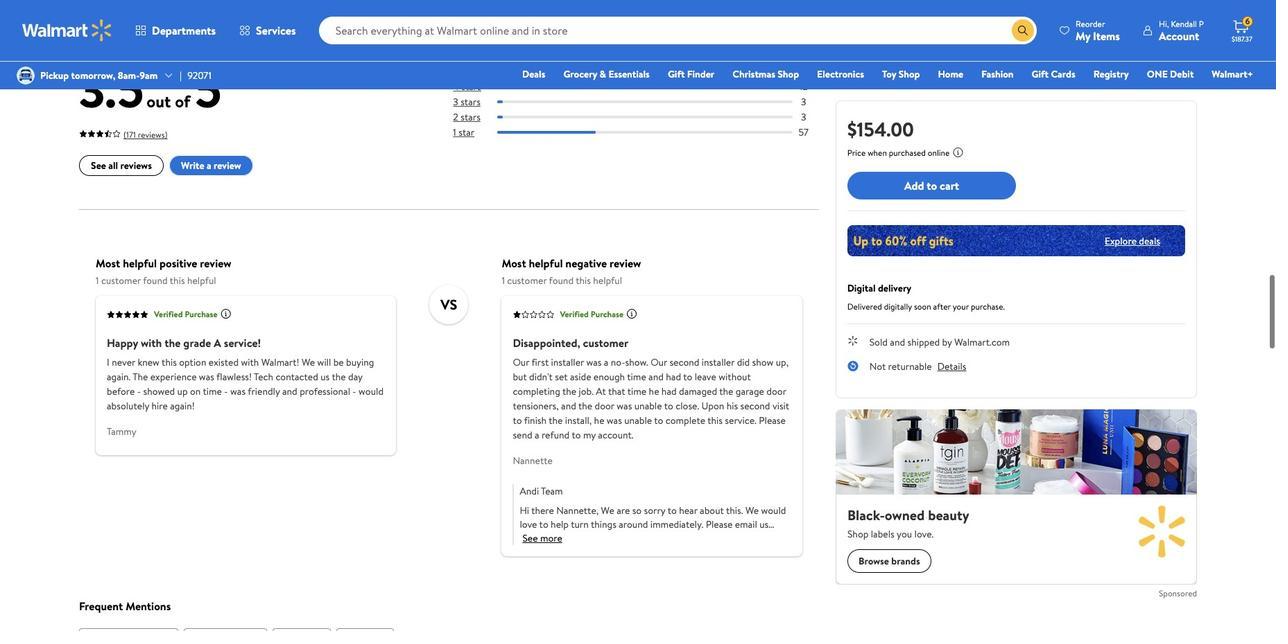 Task type: describe. For each thing, give the bounding box(es) containing it.
to left the hear
[[668, 504, 677, 518]]

9am
[[140, 69, 158, 82]]

positive
[[159, 255, 197, 271]]

2 our from the left
[[651, 355, 667, 369]]

to left leave
[[683, 370, 692, 384]]

see more button
[[523, 531, 562, 545]]

write a review
[[181, 159, 241, 173]]

verified purchase information image for disappointed, customer
[[626, 308, 637, 319]]

3 for 3 stars
[[801, 95, 806, 109]]

day
[[348, 370, 363, 384]]

1 horizontal spatial 1
[[453, 125, 456, 139]]

would inside 'happy with the grade a  service! i never knew this option existed with walmart! we will be buying again. the experience was flawless! tech contacted us the day before - showed up on time - was friendly and professional - would absolutely hire again!'
[[359, 384, 384, 398]]

install,
[[565, 414, 592, 427]]

4 stars
[[453, 79, 481, 93]]

1 vertical spatial second
[[740, 399, 770, 413]]

progress bar for 4 stars
[[498, 85, 793, 88]]

not
[[869, 360, 886, 374]]

3 list item from the left
[[273, 629, 330, 632]]

stars for 4 stars
[[461, 79, 481, 93]]

more
[[540, 531, 562, 545]]

4 list item from the left
[[336, 629, 394, 632]]

close.
[[676, 399, 699, 413]]

tomorrow,
[[71, 69, 115, 82]]

customer inside "disappointed, customer our first installer was a no-show. our second installer did show up, but didn't set aside enough time and had to leave without completing the job. at that time he had damaged the garage door tensioners, and the door was unable to close. upon his second visit to finish the install, he was unable to complete this service. please send a refund to my account."
[[583, 335, 628, 350]]

0 vertical spatial second
[[670, 355, 699, 369]]

1 for most helpful positive review
[[96, 273, 99, 287]]

at
[[596, 384, 606, 398]]

1 star
[[453, 125, 475, 139]]

1 progress bar from the top
[[498, 70, 793, 73]]

(171
[[123, 129, 136, 140]]

1 for most helpful negative review
[[502, 273, 505, 287]]

registry
[[1094, 67, 1129, 81]]

one
[[1147, 67, 1168, 81]]

$154.00
[[847, 116, 914, 143]]

cards
[[1051, 67, 1076, 81]]

happy with the grade a  service! i never knew this option existed with walmart! we will be buying again. the experience was flawless! tech contacted us the day before - showed up on time - was friendly and professional - would absolutely hire again!
[[107, 335, 384, 413]]

1 our from the left
[[513, 355, 529, 369]]

1 horizontal spatial we
[[601, 504, 614, 518]]

review for most helpful positive review
[[200, 255, 231, 271]]

4
[[453, 79, 459, 93]]

enough
[[594, 370, 625, 384]]

fashion link
[[975, 67, 1020, 82]]

send
[[513, 428, 532, 442]]

knew
[[138, 355, 159, 369]]

did
[[737, 355, 750, 369]]

was up aside
[[586, 355, 602, 369]]

(171 reviews) link
[[79, 126, 168, 141]]

debit
[[1170, 67, 1194, 81]]

nannette,
[[556, 504, 599, 518]]

immediately.
[[650, 518, 703, 531]]

details
[[937, 360, 966, 374]]

progress bar for 2 stars
[[498, 116, 793, 118]]

absolutely
[[107, 399, 149, 413]]

details button
[[937, 360, 966, 374]]

grocery & essentials link
[[557, 67, 656, 82]]

0 horizontal spatial door
[[595, 399, 614, 413]]

explore deals
[[1105, 234, 1160, 248]]

grade
[[183, 335, 211, 350]]

Search search field
[[319, 17, 1037, 44]]

verified for with
[[154, 309, 183, 320]]

see inside andi team hi there nannette, we are so sorry to hear about this. we would love to help turn things around immediately. please email us... see more
[[523, 531, 538, 545]]

progress bar for 1 star
[[498, 131, 793, 134]]

0 horizontal spatial a
[[207, 159, 211, 173]]

negative
[[565, 255, 607, 271]]

| 92071
[[180, 69, 212, 82]]

cart
[[940, 178, 959, 193]]

finder
[[687, 67, 715, 81]]

again!
[[170, 399, 195, 413]]

92071
[[187, 69, 212, 82]]

christmas
[[733, 67, 775, 81]]

finish
[[524, 414, 547, 427]]

grocery
[[563, 67, 597, 81]]

2 list item from the left
[[184, 629, 267, 632]]

all
[[108, 159, 118, 173]]

explore
[[1105, 234, 1137, 248]]

disappointed, customer our first installer was a no-show. our second installer did show up, but didn't set aside enough time and had to leave without completing the job. at that time he had damaged the garage door tensioners, and the door was unable to close. upon his second visit to finish the install, he was unable to complete this service. please send a refund to my account.
[[513, 335, 789, 442]]

electronics
[[817, 67, 864, 81]]

without
[[719, 370, 751, 384]]

a
[[214, 335, 221, 350]]

show
[[752, 355, 774, 369]]

was up account.
[[607, 414, 622, 427]]

nannette
[[513, 454, 553, 468]]

essentials
[[609, 67, 650, 81]]

write
[[181, 159, 204, 173]]

verified for customer
[[560, 309, 589, 320]]

again.
[[107, 370, 131, 384]]

online
[[928, 147, 950, 159]]

was down that
[[617, 399, 632, 413]]

helpful left negative
[[529, 255, 563, 271]]

star
[[459, 125, 475, 139]]

help
[[551, 518, 569, 531]]

registry link
[[1087, 67, 1135, 82]]

1 installer from the left
[[551, 355, 584, 369]]

items
[[1093, 28, 1120, 43]]

visit
[[773, 399, 789, 413]]

96
[[798, 64, 809, 78]]

grocery & essentials
[[563, 67, 650, 81]]

3 stars
[[453, 95, 481, 109]]

to right love
[[539, 518, 548, 531]]

toy
[[882, 67, 896, 81]]

walmart.com
[[954, 336, 1010, 350]]

to left close.
[[664, 399, 673, 413]]

2 horizontal spatial we
[[745, 504, 759, 518]]

5 stars
[[453, 64, 481, 78]]

gift for gift finder
[[668, 67, 685, 81]]

reviews)
[[138, 129, 168, 140]]

not returnable details
[[869, 360, 966, 374]]

1 list item from the left
[[79, 629, 178, 632]]

& inside 'grocery & essentials' link
[[600, 67, 606, 81]]

we inside 'happy with the grade a  service! i never knew this option existed with walmart! we will be buying again. the experience was flawless! tech contacted us the day before - showed up on time - was friendly and professional - would absolutely hire again!'
[[302, 355, 315, 369]]

toy shop link
[[876, 67, 926, 82]]

to inside 'button'
[[927, 178, 937, 193]]

purchase.
[[971, 301, 1005, 313]]

account.
[[598, 428, 634, 442]]

digitally
[[884, 301, 912, 313]]

reorder my items
[[1076, 18, 1120, 43]]

showed
[[143, 384, 175, 398]]

account
[[1159, 28, 1199, 43]]

and inside 'happy with the grade a  service! i never knew this option existed with walmart! we will be buying again. the experience was flawless! tech contacted us the day before - showed up on time - was friendly and professional - would absolutely hire again!'
[[282, 384, 297, 398]]

0 vertical spatial he
[[649, 384, 659, 398]]

the down set at the left bottom
[[562, 384, 576, 398]]

hi
[[520, 504, 529, 518]]

customer for most helpful negative review
[[507, 273, 547, 287]]

customer for most helpful positive review
[[101, 273, 141, 287]]

stars for 5 stars
[[461, 64, 481, 78]]

by
[[942, 336, 952, 350]]

most for most helpful positive review
[[96, 255, 120, 271]]

the up "his"
[[719, 384, 733, 398]]

most for most helpful negative review
[[502, 255, 526, 271]]

would inside andi team hi there nannette, we are so sorry to hear about this. we would love to help turn things around immediately. please email us... see more
[[761, 504, 786, 518]]

professional
[[300, 384, 350, 398]]

this inside most helpful negative review 1 customer found this helpful
[[576, 273, 591, 287]]

before
[[107, 384, 135, 398]]

legal information image
[[953, 147, 964, 158]]

reorder
[[1076, 18, 1105, 29]]

1 horizontal spatial a
[[535, 428, 539, 442]]

existed
[[209, 355, 239, 369]]

walmart image
[[22, 19, 112, 42]]

service.
[[725, 414, 757, 427]]

search icon image
[[1017, 25, 1029, 36]]

one debit
[[1147, 67, 1194, 81]]

3 up 2
[[453, 95, 458, 109]]

hi,
[[1159, 18, 1169, 29]]

christmas shop link
[[726, 67, 805, 82]]

stars for 3 stars
[[461, 95, 481, 109]]

home link
[[932, 67, 970, 82]]



Task type: vqa. For each thing, say whether or not it's contained in the screenshot.
flow
no



Task type: locate. For each thing, give the bounding box(es) containing it.
1 horizontal spatial shop
[[899, 67, 920, 81]]

sold and shipped by walmart.com
[[869, 336, 1010, 350]]

- down flawless!
[[224, 384, 228, 398]]

0 horizontal spatial 5
[[194, 54, 222, 123]]

verified purchase for customer
[[560, 309, 624, 320]]

gift left finder
[[668, 67, 685, 81]]

2 verified purchase information image from the left
[[626, 308, 637, 319]]

customer up happy
[[101, 273, 141, 287]]

1 inside most helpful negative review 1 customer found this helpful
[[502, 273, 505, 287]]

1 horizontal spatial most
[[502, 255, 526, 271]]

& right ratings
[[208, 15, 220, 38]]

-
[[137, 384, 141, 398], [224, 384, 228, 398], [353, 384, 356, 398]]

verified purchase down most helpful negative review 1 customer found this helpful
[[560, 309, 624, 320]]

0 horizontal spatial second
[[670, 355, 699, 369]]

1 vertical spatial a
[[604, 355, 609, 369]]

0 horizontal spatial see
[[91, 159, 106, 173]]

0 vertical spatial with
[[141, 335, 162, 350]]

1 vertical spatial he
[[594, 414, 604, 427]]

this inside "disappointed, customer our first installer was a no-show. our second installer did show up, but didn't set aside enough time and had to leave without completing the job. at that time he had damaged the garage door tensioners, and the door was unable to close. upon his second visit to finish the install, he was unable to complete this service. please send a refund to my account."
[[708, 414, 723, 427]]

stars up '4 stars'
[[461, 64, 481, 78]]

to up send
[[513, 414, 522, 427]]

this down positive
[[170, 273, 185, 287]]

please inside "disappointed, customer our first installer was a no-show. our second installer did show up, but didn't set aside enough time and had to leave without completing the job. at that time he had damaged the garage door tensioners, and the door was unable to close. upon his second visit to finish the install, he was unable to complete this service. please send a refund to my account."
[[759, 414, 786, 427]]

the left 'grade'
[[165, 335, 181, 350]]

1 horizontal spatial -
[[224, 384, 228, 398]]

2 horizontal spatial a
[[604, 355, 609, 369]]

second down garage
[[740, 399, 770, 413]]

with up "tech"
[[241, 355, 259, 369]]

see left more
[[523, 531, 538, 545]]

door up visit
[[767, 384, 786, 398]]

1 horizontal spatial would
[[761, 504, 786, 518]]

upon
[[702, 399, 724, 413]]

1 horizontal spatial customer
[[507, 273, 547, 287]]

and
[[890, 336, 905, 350], [649, 370, 664, 384], [282, 384, 297, 398], [561, 399, 576, 413]]

helpful down positive
[[187, 273, 216, 287]]

we left the will at the bottom of the page
[[302, 355, 315, 369]]

please inside andi team hi there nannette, we are so sorry to hear about this. we would love to help turn things around immediately. please email us... see more
[[706, 518, 733, 531]]

was down flawless!
[[230, 384, 246, 398]]

found for positive
[[143, 273, 168, 287]]

0 horizontal spatial &
[[208, 15, 220, 38]]

purchase up no-
[[591, 309, 624, 320]]

3.5
[[79, 54, 144, 123]]

up
[[177, 384, 188, 398]]

he
[[649, 384, 659, 398], [594, 414, 604, 427]]

verified purchase information image for happy with the grade a  service!
[[220, 308, 231, 319]]

found for negative
[[549, 273, 574, 287]]

review for most helpful negative review
[[610, 255, 641, 271]]

$187.37
[[1232, 34, 1252, 44]]

the down job.
[[578, 399, 592, 413]]

2 vertical spatial a
[[535, 428, 539, 442]]

when
[[868, 147, 887, 159]]

customer
[[101, 273, 141, 287], [507, 273, 547, 287], [583, 335, 628, 350]]

frequent mentions
[[79, 599, 171, 614]]

2 verified purchase from the left
[[560, 309, 624, 320]]

gift left cards
[[1032, 67, 1049, 81]]

sponsored
[[1159, 588, 1197, 600]]

most
[[96, 255, 120, 271], [502, 255, 526, 271]]

verified up the disappointed,
[[560, 309, 589, 320]]

customer inside most helpful positive review 1 customer found this helpful
[[101, 273, 141, 287]]

1 horizontal spatial installer
[[702, 355, 735, 369]]

on
[[190, 384, 201, 398]]

progress bar for 3 stars
[[498, 100, 793, 103]]

time right that
[[628, 384, 647, 398]]

gift
[[668, 67, 685, 81], [1032, 67, 1049, 81]]

reviews right "all" on the top of the page
[[120, 159, 152, 173]]

1 - from the left
[[137, 384, 141, 398]]

unable left close.
[[634, 399, 662, 413]]

we right this. in the bottom right of the page
[[745, 504, 759, 518]]

so
[[632, 504, 642, 518]]

hire
[[152, 399, 168, 413]]

this up experience
[[162, 355, 177, 369]]

most inside most helpful negative review 1 customer found this helpful
[[502, 255, 526, 271]]

1 vertical spatial reviews
[[120, 159, 152, 173]]

- down day
[[353, 384, 356, 398]]

1 vertical spatial with
[[241, 355, 259, 369]]

stars right 2
[[461, 110, 481, 124]]

1 purchase from the left
[[185, 309, 218, 320]]

3 - from the left
[[353, 384, 356, 398]]

1 vertical spatial door
[[595, 399, 614, 413]]

completing
[[513, 384, 560, 398]]

time down show.
[[627, 370, 646, 384]]

3 down 12
[[801, 95, 806, 109]]

2 horizontal spatial -
[[353, 384, 356, 398]]

hear
[[679, 504, 698, 518]]

found
[[143, 273, 168, 287], [549, 273, 574, 287]]

home
[[938, 67, 963, 81]]

1 found from the left
[[143, 273, 168, 287]]

1 horizontal spatial &
[[600, 67, 606, 81]]

0 horizontal spatial most
[[96, 255, 120, 271]]

departments button
[[123, 14, 228, 47]]

0 horizontal spatial would
[[359, 384, 384, 398]]

1 horizontal spatial verified purchase information image
[[626, 308, 637, 319]]

digital delivery delivered digitally soon after your purchase.
[[847, 282, 1005, 313]]

0 horizontal spatial purchase
[[185, 309, 218, 320]]

0 vertical spatial see
[[91, 159, 106, 173]]

customer inside most helpful negative review 1 customer found this helpful
[[507, 273, 547, 287]]

1 horizontal spatial he
[[649, 384, 659, 398]]

your
[[953, 301, 969, 313]]

had up close.
[[662, 384, 677, 398]]

time inside 'happy with the grade a  service! i never knew this option existed with walmart! we will be buying again. the experience was flawless! tech contacted us the day before - showed up on time - was friendly and professional - would absolutely hire again!'
[[203, 384, 222, 398]]

0 horizontal spatial please
[[706, 518, 733, 531]]

0 horizontal spatial installer
[[551, 355, 584, 369]]

progress bar
[[498, 70, 793, 73], [498, 85, 793, 88], [498, 100, 793, 103], [498, 116, 793, 118], [498, 131, 793, 134]]

0 horizontal spatial verified
[[154, 309, 183, 320]]

5 right of
[[194, 54, 222, 123]]

shop for toy shop
[[899, 67, 920, 81]]

our right show.
[[651, 355, 667, 369]]

0 horizontal spatial gift
[[668, 67, 685, 81]]

1 vertical spatial please
[[706, 518, 733, 531]]

0 horizontal spatial shop
[[778, 67, 799, 81]]

verified purchase up 'grade'
[[154, 309, 218, 320]]

review right write
[[214, 159, 241, 173]]

purchase for was
[[591, 309, 624, 320]]

57
[[799, 125, 809, 139]]

vs
[[441, 295, 457, 314]]

andi
[[520, 484, 539, 498]]

price when purchased online
[[847, 147, 950, 159]]

most inside most helpful positive review 1 customer found this helpful
[[96, 255, 120, 271]]

0 vertical spatial &
[[208, 15, 220, 38]]

stars down '4 stars'
[[461, 95, 481, 109]]

hi, kendall p account
[[1159, 18, 1204, 43]]

sorry
[[644, 504, 665, 518]]

was up on
[[199, 370, 214, 384]]

1 horizontal spatial please
[[759, 414, 786, 427]]

this down upon
[[708, 414, 723, 427]]

deals
[[1139, 234, 1160, 248]]

shipped
[[907, 336, 940, 350]]

time right on
[[203, 384, 222, 398]]

kendall
[[1171, 18, 1197, 29]]

leave
[[695, 370, 716, 384]]

1 horizontal spatial with
[[241, 355, 259, 369]]

& right the grocery
[[600, 67, 606, 81]]

unable up account.
[[624, 414, 652, 427]]

0 horizontal spatial with
[[141, 335, 162, 350]]

tammy
[[107, 425, 137, 438]]

1 horizontal spatial our
[[651, 355, 667, 369]]

review inside most helpful negative review 1 customer found this helpful
[[610, 255, 641, 271]]

door down the at
[[595, 399, 614, 413]]

list item
[[79, 629, 178, 632], [184, 629, 267, 632], [273, 629, 330, 632], [336, 629, 394, 632]]

that
[[608, 384, 625, 398]]

to left cart
[[927, 178, 937, 193]]

review right positive
[[200, 255, 231, 271]]

departments
[[152, 23, 216, 38]]

customer up no-
[[583, 335, 628, 350]]

a
[[207, 159, 211, 173], [604, 355, 609, 369], [535, 428, 539, 442]]

with up 'knew'
[[141, 335, 162, 350]]

0 vertical spatial a
[[207, 159, 211, 173]]

there
[[531, 504, 554, 518]]

most helpful negative review 1 customer found this helpful
[[502, 255, 641, 287]]

2 found from the left
[[549, 273, 574, 287]]

1 horizontal spatial verified purchase
[[560, 309, 624, 320]]

would down day
[[359, 384, 384, 398]]

2 horizontal spatial 1
[[502, 273, 505, 287]]

please down visit
[[759, 414, 786, 427]]

with
[[141, 335, 162, 350], [241, 355, 259, 369]]

5 progress bar from the top
[[498, 131, 793, 134]]

review inside most helpful positive review 1 customer found this helpful
[[200, 255, 231, 271]]

explore deals link
[[1099, 229, 1166, 253]]

0 horizontal spatial we
[[302, 355, 315, 369]]

1 vertical spatial see
[[523, 531, 538, 545]]

toy shop
[[882, 67, 920, 81]]

0 horizontal spatial -
[[137, 384, 141, 398]]

gift inside gift cards link
[[1032, 67, 1049, 81]]

verified purchase for with
[[154, 309, 218, 320]]

1 horizontal spatial second
[[740, 399, 770, 413]]

1 vertical spatial unable
[[624, 414, 652, 427]]

3 for 2 stars
[[801, 110, 806, 124]]

verified
[[154, 309, 183, 320], [560, 309, 589, 320]]

2 verified from the left
[[560, 309, 589, 320]]

review right negative
[[610, 255, 641, 271]]

0 horizontal spatial verified purchase
[[154, 309, 218, 320]]

please left email
[[706, 518, 733, 531]]

verified purchase information image
[[220, 308, 231, 319], [626, 308, 637, 319]]

delivery
[[878, 282, 912, 295]]

1 horizontal spatial found
[[549, 273, 574, 287]]

1 horizontal spatial purchase
[[591, 309, 624, 320]]

found down positive
[[143, 273, 168, 287]]

he right that
[[649, 384, 659, 398]]

0 horizontal spatial 1
[[96, 273, 99, 287]]

but
[[513, 370, 527, 384]]

1 verified purchase information image from the left
[[220, 308, 231, 319]]

1 horizontal spatial door
[[767, 384, 786, 398]]

1 most from the left
[[96, 255, 120, 271]]

 image
[[17, 67, 35, 85]]

helpful
[[123, 255, 157, 271], [529, 255, 563, 271], [187, 273, 216, 287], [593, 273, 622, 287]]

0 horizontal spatial reviews
[[120, 159, 152, 173]]

i
[[107, 355, 109, 369]]

2 purchase from the left
[[591, 309, 624, 320]]

up to sixty percent off deals. shop now. image
[[847, 225, 1185, 257]]

found down negative
[[549, 273, 574, 287]]

- down the
[[137, 384, 141, 398]]

0 vertical spatial unable
[[634, 399, 662, 413]]

0 horizontal spatial verified purchase information image
[[220, 308, 231, 319]]

1 verified from the left
[[154, 309, 183, 320]]

service!
[[224, 335, 261, 350]]

found inside most helpful positive review 1 customer found this helpful
[[143, 273, 168, 287]]

stars right 4 on the left top
[[461, 79, 481, 93]]

verified purchase information image up show.
[[626, 308, 637, 319]]

1 verified purchase from the left
[[154, 309, 218, 320]]

the right us
[[332, 370, 346, 384]]

verified down most helpful positive review 1 customer found this helpful
[[154, 309, 183, 320]]

add to cart button
[[847, 172, 1016, 200]]

Walmart Site-Wide search field
[[319, 17, 1037, 44]]

disappointed,
[[513, 335, 580, 350]]

stars
[[461, 64, 481, 78], [461, 79, 481, 93], [461, 95, 481, 109], [461, 110, 481, 124]]

1 vertical spatial had
[[662, 384, 677, 398]]

second up leave
[[670, 355, 699, 369]]

this down negative
[[576, 273, 591, 287]]

2 - from the left
[[224, 384, 228, 398]]

5 up 4 on the left top
[[453, 64, 458, 78]]

buying
[[346, 355, 374, 369]]

0 horizontal spatial found
[[143, 273, 168, 287]]

this inside 'happy with the grade a  service! i never knew this option existed with walmart! we will be buying again. the experience was flawless! tech contacted us the day before - showed up on time - was friendly and professional - would absolutely hire again!'
[[162, 355, 177, 369]]

0 vertical spatial had
[[666, 370, 681, 384]]

2 horizontal spatial customer
[[583, 335, 628, 350]]

installer up leave
[[702, 355, 735, 369]]

reviews right departments
[[224, 15, 278, 38]]

1 vertical spatial &
[[600, 67, 606, 81]]

a left no-
[[604, 355, 609, 369]]

contacted
[[276, 370, 318, 384]]

will
[[317, 355, 331, 369]]

of
[[175, 89, 190, 113]]

a right send
[[535, 428, 539, 442]]

0 vertical spatial door
[[767, 384, 786, 398]]

option
[[179, 355, 206, 369]]

0 vertical spatial would
[[359, 384, 384, 398]]

0 horizontal spatial he
[[594, 414, 604, 427]]

to left complete
[[654, 414, 663, 427]]

we left are
[[601, 504, 614, 518]]

he up 'my'
[[594, 414, 604, 427]]

2 progress bar from the top
[[498, 85, 793, 88]]

found inside most helpful negative review 1 customer found this helpful
[[549, 273, 574, 287]]

1 inside most helpful positive review 1 customer found this helpful
[[96, 273, 99, 287]]

the
[[165, 335, 181, 350], [332, 370, 346, 384], [562, 384, 576, 398], [719, 384, 733, 398], [578, 399, 592, 413], [549, 414, 563, 427]]

tensioners,
[[513, 399, 559, 413]]

2 installer from the left
[[702, 355, 735, 369]]

this
[[170, 273, 185, 287], [576, 273, 591, 287], [162, 355, 177, 369], [708, 414, 723, 427]]

our up but
[[513, 355, 529, 369]]

installer up set at the left bottom
[[551, 355, 584, 369]]

1 horizontal spatial 5
[[453, 64, 458, 78]]

shop left 12
[[778, 67, 799, 81]]

4 progress bar from the top
[[498, 116, 793, 118]]

1 horizontal spatial reviews
[[224, 15, 278, 38]]

email
[[735, 518, 757, 531]]

gift inside the gift finder link
[[668, 67, 685, 81]]

purchase up 'grade'
[[185, 309, 218, 320]]

a right write
[[207, 159, 211, 173]]

verified purchase information image up a
[[220, 308, 231, 319]]

to left 'my'
[[572, 428, 581, 442]]

us
[[321, 370, 330, 384]]

his
[[727, 399, 738, 413]]

0 horizontal spatial customer
[[101, 273, 141, 287]]

us...
[[760, 518, 774, 531]]

1 horizontal spatial verified
[[560, 309, 589, 320]]

helpful down negative
[[593, 273, 622, 287]]

3 progress bar from the top
[[498, 100, 793, 103]]

had up damaged
[[666, 370, 681, 384]]

0 vertical spatial reviews
[[224, 15, 278, 38]]

1 horizontal spatial gift
[[1032, 67, 1049, 81]]

soon
[[914, 301, 931, 313]]

0 horizontal spatial our
[[513, 355, 529, 369]]

unable
[[634, 399, 662, 413], [624, 414, 652, 427]]

purchase for service!
[[185, 309, 218, 320]]

1 gift from the left
[[668, 67, 685, 81]]

2 shop from the left
[[899, 67, 920, 81]]

gift finder
[[668, 67, 715, 81]]

stars for 2 stars
[[461, 110, 481, 124]]

this inside most helpful positive review 1 customer found this helpful
[[170, 273, 185, 287]]

we
[[302, 355, 315, 369], [601, 504, 614, 518], [745, 504, 759, 518]]

list
[[79, 629, 819, 632]]

after
[[933, 301, 951, 313]]

would right email
[[761, 504, 786, 518]]

see left "all" on the top of the page
[[91, 159, 106, 173]]

shop right toy
[[899, 67, 920, 81]]

2 gift from the left
[[1032, 67, 1049, 81]]

helpful left positive
[[123, 255, 157, 271]]

1 vertical spatial would
[[761, 504, 786, 518]]

2 most from the left
[[502, 255, 526, 271]]

1 shop from the left
[[778, 67, 799, 81]]

gift for gift cards
[[1032, 67, 1049, 81]]

1 horizontal spatial see
[[523, 531, 538, 545]]

the
[[133, 370, 148, 384]]

the up refund
[[549, 414, 563, 427]]

0 vertical spatial please
[[759, 414, 786, 427]]

see inside see all reviews link
[[91, 159, 106, 173]]

customer up the disappointed,
[[507, 273, 547, 287]]

3 up '57'
[[801, 110, 806, 124]]

shop for christmas shop
[[778, 67, 799, 81]]



